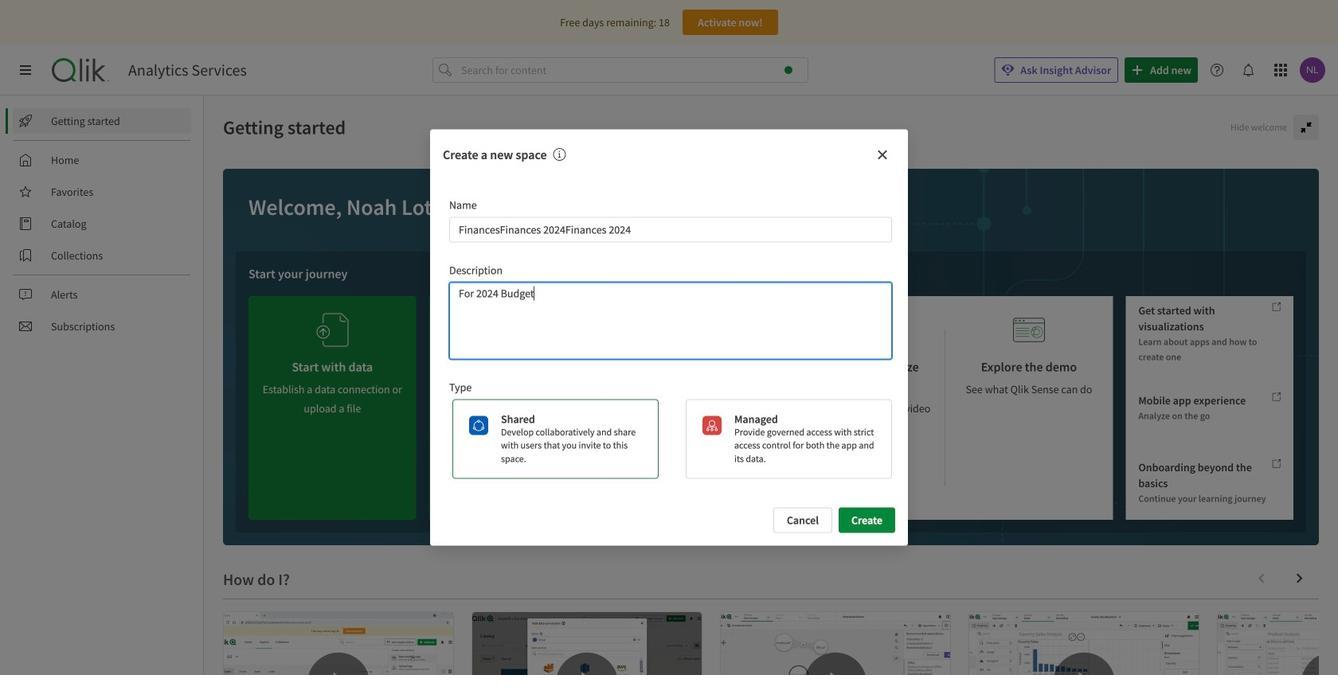 Task type: describe. For each thing, give the bounding box(es) containing it.
close sidebar menu image
[[19, 64, 32, 76]]

navigation pane element
[[0, 102, 203, 346]]

close image
[[876, 148, 889, 161]]

invite users image
[[497, 303, 529, 345]]

home badge image
[[785, 66, 793, 74]]



Task type: vqa. For each thing, say whether or not it's contained in the screenshot.
rightmost Noah Lott image
no



Task type: locate. For each thing, give the bounding box(es) containing it.
hide welcome image
[[1300, 121, 1313, 134]]

dialog
[[430, 129, 908, 546]]

explore the demo image
[[1013, 309, 1045, 351]]

analytics services element
[[128, 61, 247, 80]]

main content
[[204, 96, 1338, 675]]

option group
[[446, 399, 892, 479]]

None text field
[[449, 217, 892, 242], [449, 282, 892, 359], [449, 217, 892, 242], [449, 282, 892, 359]]



